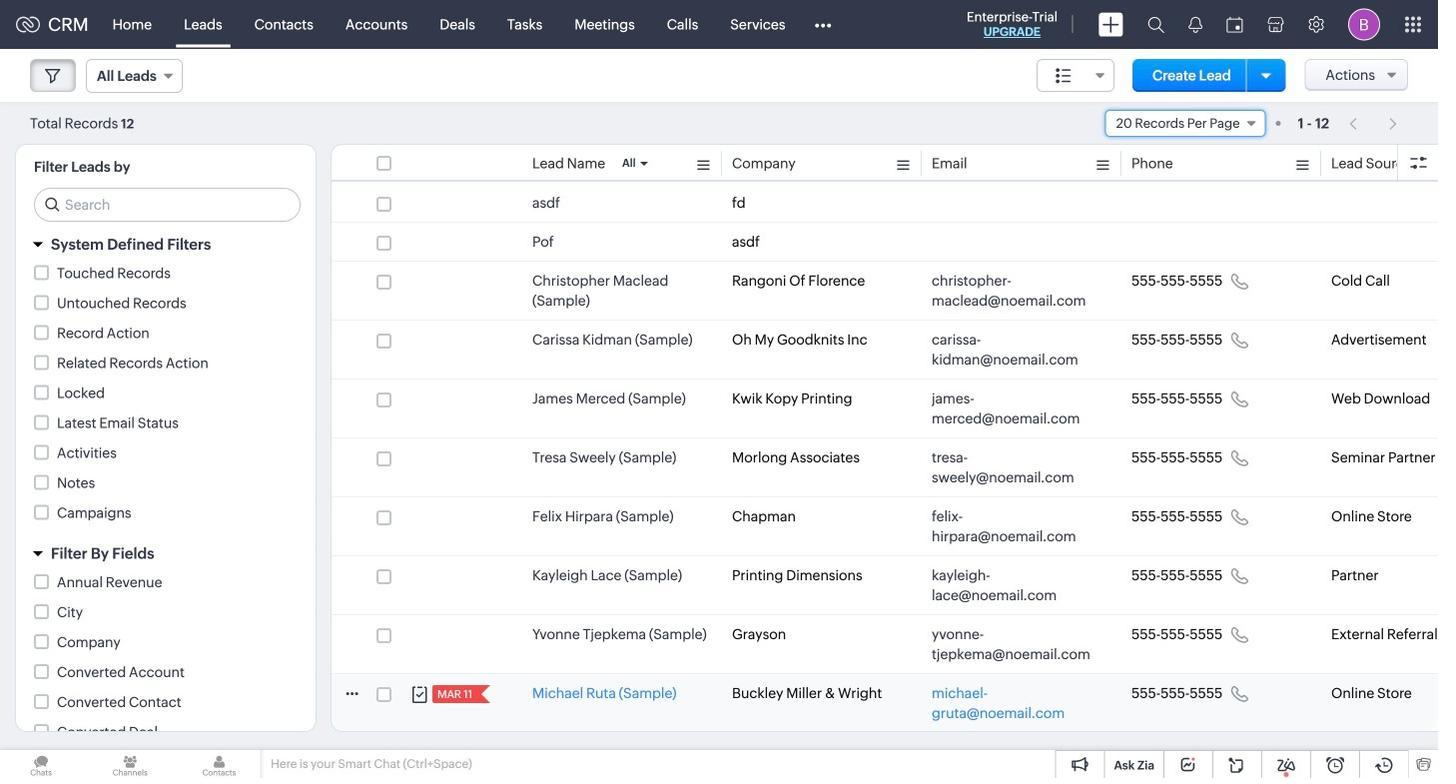 Task type: vqa. For each thing, say whether or not it's contained in the screenshot.
'Apporval' related to Mar 9, 2024
no



Task type: describe. For each thing, give the bounding box(es) containing it.
search element
[[1136, 0, 1177, 49]]

create menu element
[[1087, 0, 1136, 48]]

create menu image
[[1099, 12, 1124, 36]]

profile element
[[1336, 0, 1392, 48]]

calendar image
[[1227, 16, 1244, 32]]

size image
[[1056, 67, 1072, 85]]

profile image
[[1348, 8, 1380, 40]]



Task type: locate. For each thing, give the bounding box(es) containing it.
contacts image
[[178, 750, 260, 778]]

Other Modules field
[[801, 8, 844, 40]]

Search text field
[[35, 189, 300, 221]]

search image
[[1148, 16, 1165, 33]]

signals element
[[1177, 0, 1215, 49]]

none field size
[[1037, 59, 1115, 92]]

signals image
[[1189, 16, 1203, 33]]

row group
[[332, 184, 1438, 778]]

chats image
[[0, 750, 82, 778]]

None field
[[86, 59, 183, 93], [1037, 59, 1115, 92], [1105, 110, 1266, 137], [86, 59, 183, 93], [1105, 110, 1266, 137]]

logo image
[[16, 16, 40, 32]]

channels image
[[89, 750, 171, 778]]

navigation
[[1340, 109, 1408, 138]]



